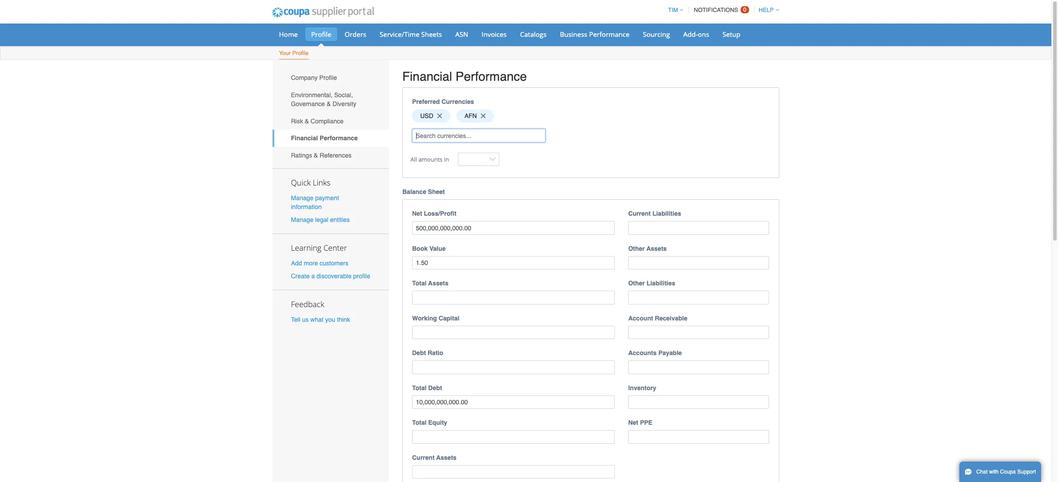 Task type: locate. For each thing, give the bounding box(es) containing it.
1 vertical spatial debt
[[428, 385, 442, 392]]

Accounts Payable text field
[[628, 361, 770, 375]]

performance right business
[[589, 30, 630, 39]]

& right ratings
[[314, 152, 318, 159]]

0 vertical spatial assets
[[647, 245, 667, 253]]

2 vertical spatial performance
[[320, 135, 358, 142]]

sheet
[[428, 189, 445, 196]]

financial up preferred
[[402, 69, 452, 84]]

usd
[[420, 112, 433, 120]]

financial performance down compliance
[[291, 135, 358, 142]]

orders link
[[339, 28, 372, 41]]

Net PPE text field
[[628, 431, 770, 445]]

2 vertical spatial assets
[[436, 455, 457, 462]]

notifications
[[694, 7, 738, 13]]

net down balance
[[412, 211, 422, 218]]

afn
[[465, 112, 477, 120]]

profile link
[[305, 28, 337, 41]]

business performance
[[560, 30, 630, 39]]

total down debt ratio
[[412, 385, 427, 392]]

customers
[[320, 260, 348, 267]]

manage inside manage payment information
[[291, 195, 314, 202]]

learning center
[[291, 243, 347, 253]]

amounts
[[419, 156, 443, 164]]

business performance link
[[554, 28, 635, 41]]

1 total from the top
[[412, 280, 427, 287]]

accounts
[[628, 350, 657, 357]]

quick links
[[291, 177, 331, 188]]

liabilities up current liabilities text box
[[653, 211, 681, 218]]

financial performance
[[402, 69, 527, 84], [291, 135, 358, 142]]

profile down coupa supplier portal image
[[311, 30, 331, 39]]

financial
[[402, 69, 452, 84], [291, 135, 318, 142]]

0 vertical spatial debt
[[412, 350, 426, 357]]

invoices link
[[476, 28, 513, 41]]

1 horizontal spatial financial
[[402, 69, 452, 84]]

1 manage from the top
[[291, 195, 314, 202]]

create
[[291, 273, 310, 280]]

1 vertical spatial net
[[628, 420, 638, 427]]

0 vertical spatial net
[[412, 211, 422, 218]]

discoverable
[[317, 273, 352, 280]]

1 horizontal spatial &
[[314, 152, 318, 159]]

manage down information
[[291, 217, 314, 224]]

0 horizontal spatial performance
[[320, 135, 358, 142]]

1 other from the top
[[628, 245, 645, 253]]

2 horizontal spatial &
[[327, 100, 331, 108]]

financial performance up the currencies
[[402, 69, 527, 84]]

2 manage from the top
[[291, 217, 314, 224]]

0 vertical spatial liabilities
[[653, 211, 681, 218]]

accounts payable
[[628, 350, 682, 357]]

1 vertical spatial manage
[[291, 217, 314, 224]]

2 horizontal spatial performance
[[589, 30, 630, 39]]

chat with coupa support
[[977, 470, 1036, 476]]

0 horizontal spatial &
[[305, 118, 309, 125]]

total
[[412, 280, 427, 287], [412, 385, 427, 392], [412, 420, 427, 427]]

assets down equity
[[436, 455, 457, 462]]

navigation
[[664, 1, 779, 19]]

Account Receivable text field
[[628, 326, 770, 340]]

1 horizontal spatial net
[[628, 420, 638, 427]]

manage
[[291, 195, 314, 202], [291, 217, 314, 224]]

assets
[[647, 245, 667, 253], [428, 280, 449, 287], [436, 455, 457, 462]]

0 vertical spatial profile
[[311, 30, 331, 39]]

1 vertical spatial financial
[[291, 135, 318, 142]]

0
[[743, 6, 747, 13]]

company
[[291, 74, 318, 82]]

0 horizontal spatial net
[[412, 211, 422, 218]]

what
[[310, 317, 324, 324]]

current down "total equity"
[[412, 455, 435, 462]]

0 vertical spatial manage
[[291, 195, 314, 202]]

manage legal entities link
[[291, 217, 350, 224]]

1 vertical spatial other
[[628, 280, 645, 287]]

&
[[327, 100, 331, 108], [305, 118, 309, 125], [314, 152, 318, 159]]

you
[[325, 317, 335, 324]]

1 horizontal spatial current
[[628, 211, 651, 218]]

net for net ppe
[[628, 420, 638, 427]]

tell
[[291, 317, 300, 324]]

profile right 'your'
[[292, 50, 309, 56]]

all amounts in
[[411, 156, 449, 164]]

liabilities up the account receivable
[[647, 280, 675, 287]]

2 total from the top
[[412, 385, 427, 392]]

references
[[320, 152, 352, 159]]

performance up references
[[320, 135, 358, 142]]

tim link
[[664, 7, 684, 13]]

net left 'ppe' at bottom
[[628, 420, 638, 427]]

total for total assets
[[412, 280, 427, 287]]

Working Capital text field
[[412, 326, 615, 340]]

& inside environmental, social, governance & diversity
[[327, 100, 331, 108]]

ratings & references
[[291, 152, 352, 159]]

net
[[412, 211, 422, 218], [628, 420, 638, 427]]

catalogs link
[[514, 28, 553, 41]]

profile up 'environmental, social, governance & diversity' link
[[319, 74, 337, 82]]

performance
[[589, 30, 630, 39], [456, 69, 527, 84], [320, 135, 358, 142]]

your
[[279, 50, 291, 56]]

Total Equity text field
[[412, 431, 615, 445]]

assets down current liabilities
[[647, 245, 667, 253]]

think
[[337, 317, 350, 324]]

value
[[430, 245, 446, 253]]

debt ratio
[[412, 350, 443, 357]]

coupa supplier portal image
[[266, 1, 380, 24]]

manage legal entities
[[291, 217, 350, 224]]

3 total from the top
[[412, 420, 427, 427]]

center
[[323, 243, 347, 253]]

1 vertical spatial total
[[412, 385, 427, 392]]

other liabilities
[[628, 280, 675, 287]]

0 vertical spatial total
[[412, 280, 427, 287]]

current liabilities
[[628, 211, 681, 218]]

& left diversity
[[327, 100, 331, 108]]

0 vertical spatial financial performance
[[402, 69, 527, 84]]

other up other liabilities
[[628, 245, 645, 253]]

& right the "risk" on the top
[[305, 118, 309, 125]]

1 horizontal spatial performance
[[456, 69, 527, 84]]

0 vertical spatial other
[[628, 245, 645, 253]]

tell us what you think button
[[291, 316, 350, 325]]

information
[[291, 203, 322, 211]]

other for other assets
[[628, 245, 645, 253]]

manage for manage legal entities
[[291, 217, 314, 224]]

0 horizontal spatial current
[[412, 455, 435, 462]]

home link
[[273, 28, 304, 41]]

current up other assets
[[628, 211, 651, 218]]

navigation containing notifications 0
[[664, 1, 779, 19]]

Book Value text field
[[412, 257, 615, 270]]

current for current liabilities
[[628, 211, 651, 218]]

diversity
[[333, 100, 356, 108]]

total left equity
[[412, 420, 427, 427]]

2 vertical spatial &
[[314, 152, 318, 159]]

ratio
[[428, 350, 443, 357]]

environmental, social, governance & diversity
[[291, 92, 356, 108]]

2 vertical spatial total
[[412, 420, 427, 427]]

assets down value
[[428, 280, 449, 287]]

tell us what you think
[[291, 317, 350, 324]]

other for other liabilities
[[628, 280, 645, 287]]

Other Assets text field
[[628, 257, 770, 270]]

risk
[[291, 118, 303, 125]]

1 vertical spatial current
[[412, 455, 435, 462]]

0 vertical spatial &
[[327, 100, 331, 108]]

tim
[[668, 7, 678, 13]]

manage payment information link
[[291, 195, 339, 211]]

risk & compliance link
[[272, 113, 389, 130]]

more
[[304, 260, 318, 267]]

manage up information
[[291, 195, 314, 202]]

1 vertical spatial profile
[[292, 50, 309, 56]]

currencies
[[442, 98, 474, 105]]

other up account
[[628, 280, 645, 287]]

debt left ratio
[[412, 350, 426, 357]]

0 vertical spatial current
[[628, 211, 651, 218]]

asn
[[455, 30, 468, 39]]

performance up the currencies
[[456, 69, 527, 84]]

2 vertical spatial profile
[[319, 74, 337, 82]]

ons
[[698, 30, 709, 39]]

debt down ratio
[[428, 385, 442, 392]]

total down the "book"
[[412, 280, 427, 287]]

1 vertical spatial liabilities
[[647, 280, 675, 287]]

1 vertical spatial assets
[[428, 280, 449, 287]]

us
[[302, 317, 309, 324]]

total assets
[[412, 280, 449, 287]]

service/time sheets link
[[374, 28, 448, 41]]

0 horizontal spatial financial performance
[[291, 135, 358, 142]]

1 vertical spatial performance
[[456, 69, 527, 84]]

Total Assets text field
[[412, 291, 615, 305]]

financial up ratings
[[291, 135, 318, 142]]

Current Liabilities text field
[[628, 222, 770, 235]]

setup
[[723, 30, 741, 39]]

other
[[628, 245, 645, 253], [628, 280, 645, 287]]

net ppe
[[628, 420, 653, 427]]

0 horizontal spatial financial
[[291, 135, 318, 142]]

1 vertical spatial &
[[305, 118, 309, 125]]

0 horizontal spatial debt
[[412, 350, 426, 357]]

0 vertical spatial performance
[[589, 30, 630, 39]]

ratings & references link
[[272, 147, 389, 164]]

2 other from the top
[[628, 280, 645, 287]]



Task type: vqa. For each thing, say whether or not it's contained in the screenshot.
the
no



Task type: describe. For each thing, give the bounding box(es) containing it.
Current Assets text field
[[412, 466, 615, 480]]

catalogs
[[520, 30, 547, 39]]

1 horizontal spatial financial performance
[[402, 69, 527, 84]]

account
[[628, 315, 653, 322]]

learning
[[291, 243, 321, 253]]

home
[[279, 30, 298, 39]]

create a discoverable profile link
[[291, 273, 370, 280]]

Search currencies... field
[[412, 129, 546, 143]]

company profile
[[291, 74, 337, 82]]

ppe
[[640, 420, 653, 427]]

your profile
[[279, 50, 309, 56]]

add-
[[684, 30, 698, 39]]

assets for other assets
[[647, 245, 667, 253]]

invoices
[[482, 30, 507, 39]]

liabilities for current liabilities
[[653, 211, 681, 218]]

environmental, social, governance & diversity link
[[272, 87, 389, 113]]

balance sheet
[[402, 189, 445, 196]]

performance for financial performance link
[[320, 135, 358, 142]]

payment
[[315, 195, 339, 202]]

& for compliance
[[305, 118, 309, 125]]

usd option
[[412, 109, 450, 123]]

service/time sheets
[[380, 30, 442, 39]]

performance for 'business performance' link
[[589, 30, 630, 39]]

asn link
[[450, 28, 474, 41]]

profile for company profile
[[319, 74, 337, 82]]

total for total debt
[[412, 385, 427, 392]]

in
[[444, 156, 449, 164]]

total for total equity
[[412, 420, 427, 427]]

orders
[[345, 30, 366, 39]]

profile
[[353, 273, 370, 280]]

quick
[[291, 177, 311, 188]]

sourcing link
[[637, 28, 676, 41]]

current for current assets
[[412, 455, 435, 462]]

receivable
[[655, 315, 688, 322]]

profile for your profile
[[292, 50, 309, 56]]

Net Loss/Profit text field
[[412, 222, 615, 235]]

legal
[[315, 217, 328, 224]]

service/time
[[380, 30, 420, 39]]

sourcing
[[643, 30, 670, 39]]

coupa
[[1000, 470, 1016, 476]]

chat with coupa support button
[[960, 462, 1042, 483]]

total equity
[[412, 420, 447, 427]]

add more customers
[[291, 260, 348, 267]]

book
[[412, 245, 428, 253]]

help
[[759, 7, 774, 13]]

a
[[311, 273, 315, 280]]

inventory
[[628, 385, 656, 392]]

Inventory text field
[[628, 396, 770, 410]]

support
[[1018, 470, 1036, 476]]

selected list box
[[409, 107, 773, 125]]

& for references
[[314, 152, 318, 159]]

equity
[[428, 420, 447, 427]]

working capital
[[412, 315, 460, 322]]

current assets
[[412, 455, 457, 462]]

manage for manage payment information
[[291, 195, 314, 202]]

total debt
[[412, 385, 442, 392]]

afn option
[[456, 109, 494, 123]]

links
[[313, 177, 331, 188]]

chat
[[977, 470, 988, 476]]

assets for current assets
[[436, 455, 457, 462]]

business
[[560, 30, 588, 39]]

add-ons
[[684, 30, 709, 39]]

environmental,
[[291, 92, 333, 99]]

loss/profit
[[424, 211, 457, 218]]

sheets
[[421, 30, 442, 39]]

preferred currencies
[[412, 98, 474, 105]]

social,
[[334, 92, 353, 99]]

assets for total assets
[[428, 280, 449, 287]]

account receivable
[[628, 315, 688, 322]]

financial performance link
[[272, 130, 389, 147]]

feedback
[[291, 299, 324, 310]]

manage payment information
[[291, 195, 339, 211]]

0 vertical spatial financial
[[402, 69, 452, 84]]

add
[[291, 260, 302, 267]]

book value
[[412, 245, 446, 253]]

with
[[989, 470, 999, 476]]

Total Debt text field
[[412, 396, 615, 410]]

compliance
[[311, 118, 344, 125]]

create a discoverable profile
[[291, 273, 370, 280]]

liabilities for other liabilities
[[647, 280, 675, 287]]

governance
[[291, 100, 325, 108]]

your profile link
[[279, 48, 309, 60]]

capital
[[439, 315, 460, 322]]

1 horizontal spatial debt
[[428, 385, 442, 392]]

Debt Ratio text field
[[412, 361, 615, 375]]

preferred
[[412, 98, 440, 105]]

notifications 0
[[694, 6, 747, 13]]

add-ons link
[[678, 28, 715, 41]]

1 vertical spatial financial performance
[[291, 135, 358, 142]]

risk & compliance
[[291, 118, 344, 125]]

net for net loss/profit
[[412, 211, 422, 218]]

Other Liabilities text field
[[628, 291, 770, 305]]

help link
[[755, 7, 779, 13]]



